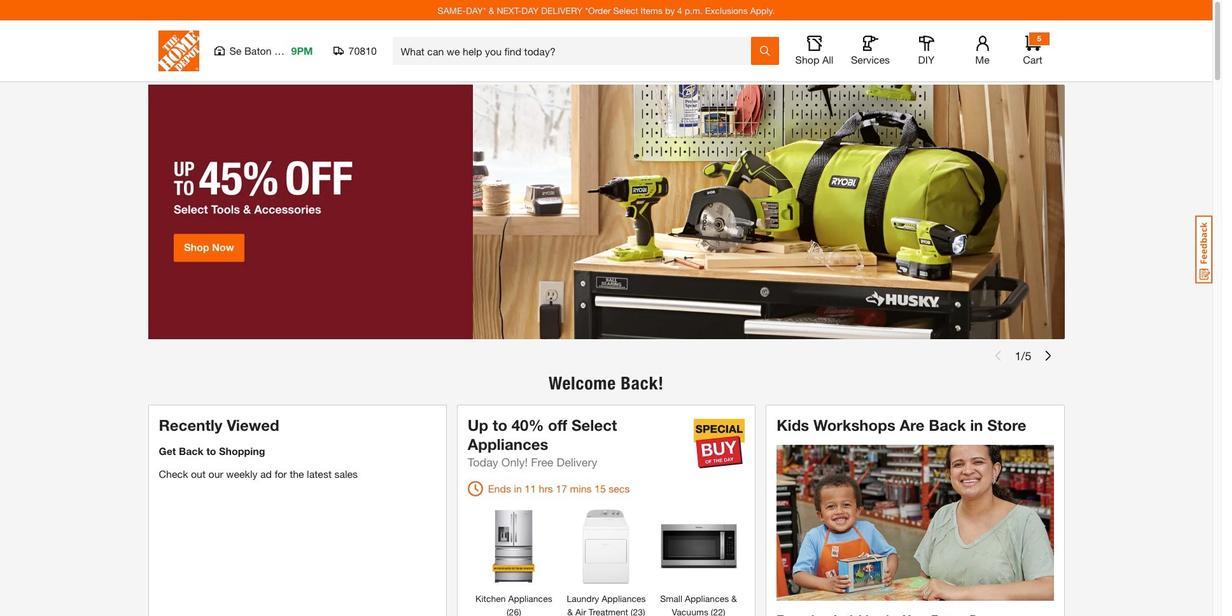 Task type: locate. For each thing, give the bounding box(es) containing it.
this is the first slide image
[[994, 351, 1004, 361]]

feedback link image
[[1196, 215, 1213, 284]]

next slide image
[[1043, 351, 1053, 361]]

the home depot logo image
[[158, 31, 199, 71]]

laundry appliances & air treatment product image image
[[567, 507, 646, 586]]



Task type: vqa. For each thing, say whether or not it's contained in the screenshot.
Feedback Link image
yes



Task type: describe. For each thing, give the bounding box(es) containing it.
kids workshops image
[[777, 445, 1054, 601]]

small appliances & vacuums  product image image
[[659, 507, 738, 586]]

special buy logo image
[[694, 418, 745, 469]]

up to 45% off select tools & accessories image
[[148, 85, 1065, 339]]

kitchen appliances  product image image
[[475, 507, 554, 586]]

What can we help you find today? search field
[[401, 38, 750, 64]]



